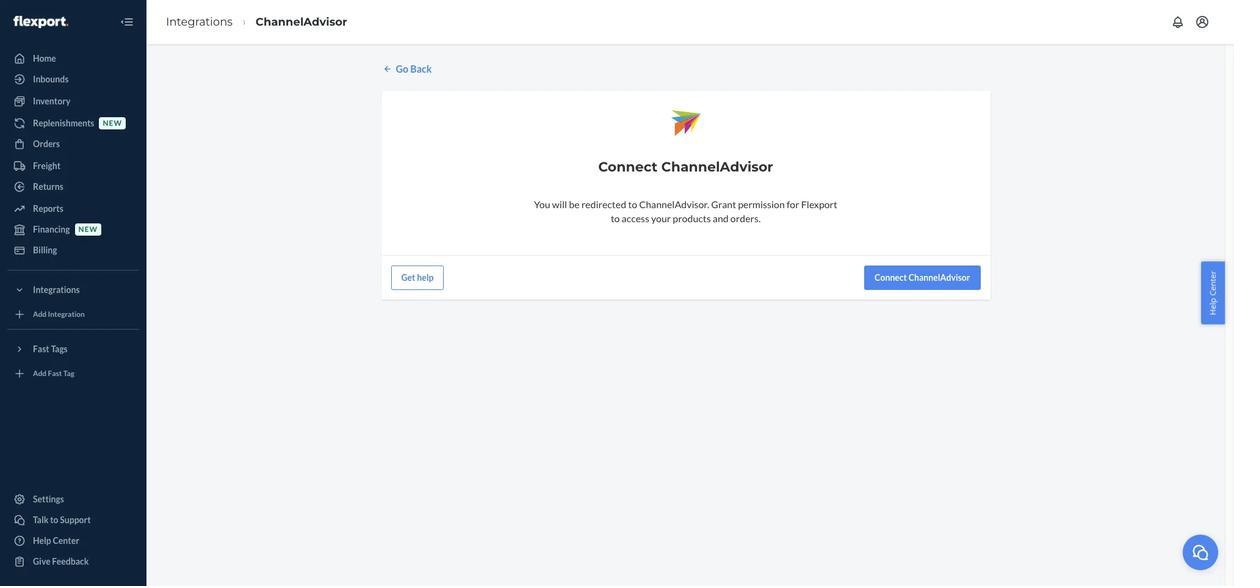Task type: locate. For each thing, give the bounding box(es) containing it.
to up the access
[[628, 198, 637, 210]]

connect channeladvisor button
[[865, 265, 981, 290]]

connect
[[598, 159, 658, 175], [875, 272, 907, 282]]

your
[[651, 212, 671, 224]]

0 vertical spatial new
[[103, 119, 122, 128]]

reports
[[33, 203, 63, 214]]

tag
[[63, 369, 74, 378]]

2 add from the top
[[33, 369, 47, 378]]

new
[[103, 119, 122, 128], [78, 225, 98, 234]]

1 vertical spatial new
[[78, 225, 98, 234]]

1 horizontal spatial integrations
[[166, 15, 233, 28]]

integrations inside breadcrumbs navigation
[[166, 15, 233, 28]]

channeladvisor
[[256, 15, 347, 28], [662, 159, 773, 175], [909, 272, 970, 282]]

to down redirected
[[611, 212, 620, 224]]

0 vertical spatial fast
[[33, 344, 49, 354]]

fast left tag
[[48, 369, 62, 378]]

get help button
[[391, 265, 444, 290]]

1 horizontal spatial new
[[103, 119, 122, 128]]

1 vertical spatial help center
[[33, 535, 79, 546]]

help center link
[[7, 531, 139, 551]]

to
[[628, 198, 637, 210], [611, 212, 620, 224], [50, 515, 58, 525]]

2 horizontal spatial channeladvisor
[[909, 272, 970, 282]]

billing link
[[7, 241, 139, 260]]

flexport logo image
[[13, 16, 68, 28]]

1 vertical spatial fast
[[48, 369, 62, 378]]

give feedback
[[33, 556, 89, 567]]

help center
[[1208, 271, 1219, 315], [33, 535, 79, 546]]

inbounds link
[[7, 70, 139, 89]]

0 horizontal spatial center
[[53, 535, 79, 546]]

inbounds
[[33, 74, 69, 84]]

go back button
[[381, 62, 432, 76]]

add
[[33, 310, 47, 319], [33, 369, 47, 378]]

1 vertical spatial integrations
[[33, 284, 80, 295]]

1 horizontal spatial help center
[[1208, 271, 1219, 315]]

open account menu image
[[1195, 15, 1210, 29]]

channeladvisor link
[[256, 15, 347, 28]]

billing
[[33, 245, 57, 255]]

1 horizontal spatial connect channeladvisor
[[875, 272, 970, 282]]

1 add from the top
[[33, 310, 47, 319]]

replenishments
[[33, 118, 94, 128]]

1 horizontal spatial channeladvisor
[[662, 159, 773, 175]]

back
[[410, 63, 432, 74]]

0 vertical spatial channeladvisor
[[256, 15, 347, 28]]

fast
[[33, 344, 49, 354], [48, 369, 62, 378]]

1 horizontal spatial center
[[1208, 271, 1219, 296]]

2 vertical spatial to
[[50, 515, 58, 525]]

1 vertical spatial center
[[53, 535, 79, 546]]

0 horizontal spatial new
[[78, 225, 98, 234]]

0 vertical spatial connect channeladvisor
[[598, 159, 773, 175]]

close navigation image
[[120, 15, 134, 29]]

add integration link
[[7, 305, 139, 324]]

channeladvisor inside button
[[909, 272, 970, 282]]

flexport
[[801, 198, 838, 210]]

connect channeladvisor
[[598, 159, 773, 175], [875, 272, 970, 282]]

center inside help center button
[[1208, 271, 1219, 296]]

open notifications image
[[1171, 15, 1186, 29]]

will
[[552, 198, 567, 210]]

integrations button
[[7, 280, 139, 300]]

add left integration
[[33, 310, 47, 319]]

0 horizontal spatial connect channeladvisor
[[598, 159, 773, 175]]

redirected
[[582, 198, 626, 210]]

center inside help center link
[[53, 535, 79, 546]]

1 vertical spatial connect channeladvisor
[[875, 272, 970, 282]]

1 vertical spatial channeladvisor
[[662, 159, 773, 175]]

add down fast tags
[[33, 369, 47, 378]]

new up orders link
[[103, 119, 122, 128]]

feedback
[[52, 556, 89, 567]]

0 vertical spatial help
[[1208, 298, 1219, 315]]

1 vertical spatial add
[[33, 369, 47, 378]]

settings link
[[7, 490, 139, 509]]

help
[[1208, 298, 1219, 315], [33, 535, 51, 546]]

freight
[[33, 161, 60, 171]]

help center inside button
[[1208, 271, 1219, 315]]

1 horizontal spatial connect
[[875, 272, 907, 282]]

financing
[[33, 224, 70, 234]]

0 vertical spatial integrations
[[166, 15, 233, 28]]

0 horizontal spatial channeladvisor
[[256, 15, 347, 28]]

center
[[1208, 271, 1219, 296], [53, 535, 79, 546]]

0 horizontal spatial integrations
[[33, 284, 80, 295]]

and
[[713, 212, 729, 224]]

1 vertical spatial connect
[[875, 272, 907, 282]]

0 vertical spatial center
[[1208, 271, 1219, 296]]

fast left tags
[[33, 344, 49, 354]]

integrations
[[166, 15, 233, 28], [33, 284, 80, 295]]

go
[[396, 63, 409, 74]]

2 vertical spatial channeladvisor
[[909, 272, 970, 282]]

0 vertical spatial add
[[33, 310, 47, 319]]

add for add fast tag
[[33, 369, 47, 378]]

1 horizontal spatial help
[[1208, 298, 1219, 315]]

get help
[[401, 272, 434, 282]]

1 horizontal spatial to
[[611, 212, 620, 224]]

returns
[[33, 181, 63, 192]]

breadcrumbs navigation
[[156, 4, 357, 40]]

inventory link
[[7, 92, 139, 111]]

0 horizontal spatial connect
[[598, 159, 658, 175]]

0 vertical spatial help center
[[1208, 271, 1219, 315]]

orders link
[[7, 134, 139, 154]]

0 horizontal spatial to
[[50, 515, 58, 525]]

0 horizontal spatial help
[[33, 535, 51, 546]]

0 vertical spatial to
[[628, 198, 637, 210]]

to right talk
[[50, 515, 58, 525]]

fast tags button
[[7, 339, 139, 359]]

access
[[622, 212, 650, 224]]

new down reports link
[[78, 225, 98, 234]]



Task type: describe. For each thing, give the bounding box(es) containing it.
0 vertical spatial connect
[[598, 159, 658, 175]]

channeladvisor inside breadcrumbs navigation
[[256, 15, 347, 28]]

help
[[417, 272, 434, 282]]

integrations inside integrations dropdown button
[[33, 284, 80, 295]]

inventory
[[33, 96, 70, 106]]

channeladvisor.
[[639, 198, 709, 210]]

orders.
[[731, 212, 761, 224]]

add fast tag link
[[7, 364, 139, 383]]

be
[[569, 198, 580, 210]]

integrations link
[[166, 15, 233, 28]]

reports link
[[7, 199, 139, 219]]

connect channeladvisor inside button
[[875, 272, 970, 282]]

returns link
[[7, 177, 139, 197]]

fast tags
[[33, 344, 68, 354]]

0 horizontal spatial help center
[[33, 535, 79, 546]]

connect inside button
[[875, 272, 907, 282]]

2 horizontal spatial to
[[628, 198, 637, 210]]

talk
[[33, 515, 49, 525]]

go back
[[396, 63, 432, 74]]

new for replenishments
[[103, 119, 122, 128]]

give
[[33, 556, 50, 567]]

add for add integration
[[33, 310, 47, 319]]

talk to support link
[[7, 510, 139, 530]]

home
[[33, 53, 56, 63]]

settings
[[33, 494, 64, 504]]

support
[[60, 515, 91, 525]]

products
[[673, 212, 711, 224]]

new for financing
[[78, 225, 98, 234]]

ojiud image
[[1192, 543, 1210, 561]]

permission
[[738, 198, 785, 210]]

add integration
[[33, 310, 85, 319]]

integration
[[48, 310, 85, 319]]

get
[[401, 272, 415, 282]]

add fast tag
[[33, 369, 74, 378]]

orders
[[33, 139, 60, 149]]

give feedback button
[[7, 552, 139, 571]]

fast inside dropdown button
[[33, 344, 49, 354]]

home link
[[7, 49, 139, 68]]

talk to support
[[33, 515, 91, 525]]

you
[[534, 198, 550, 210]]

freight link
[[7, 156, 139, 176]]

tags
[[51, 344, 68, 354]]

1 vertical spatial to
[[611, 212, 620, 224]]

grant
[[711, 198, 736, 210]]

help center button
[[1202, 262, 1225, 324]]

1 vertical spatial help
[[33, 535, 51, 546]]

help inside button
[[1208, 298, 1219, 315]]

for
[[787, 198, 800, 210]]

you will be redirected to channeladvisor. grant permission for flexport to access your products and orders.
[[534, 198, 838, 224]]



Task type: vqa. For each thing, say whether or not it's contained in the screenshot.
ecom to the left
no



